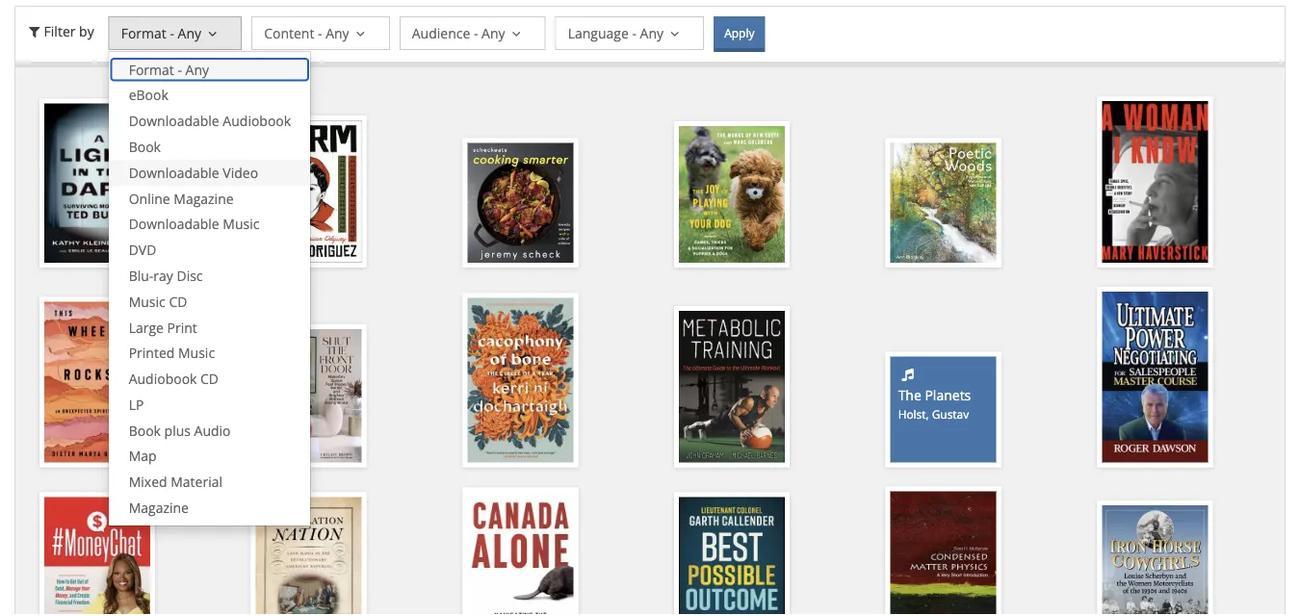 Task type: locate. For each thing, give the bounding box(es) containing it.
audiobook cd link
[[109, 366, 310, 392]]

- inside the audience - any dropdown button
[[474, 23, 478, 42]]

0 vertical spatial music
[[223, 215, 260, 233]]

music down online magazine link
[[223, 215, 260, 233]]

music down large print link
[[178, 344, 215, 362]]

worm image
[[256, 121, 362, 263]]

2 downloadable from the top
[[129, 163, 219, 182]]

audiobook
[[223, 112, 291, 130], [129, 370, 197, 388]]

map link
[[109, 444, 310, 470]]

book plus audio link
[[109, 418, 310, 444]]

format for format - any
[[121, 23, 166, 42]]

format - any link
[[109, 57, 310, 83]]

content
[[264, 23, 314, 42]]

cd up print
[[169, 292, 187, 311]]

any right language
[[640, 23, 664, 42]]

any inside content - any dropdown button
[[326, 23, 349, 42]]

- inside content - any dropdown button
[[318, 23, 322, 42]]

material
[[171, 473, 222, 491]]

map
[[129, 447, 157, 465]]

plus
[[164, 421, 191, 440]]

format inside format - any ebook downloadable audiobook book downloadable video online magazine downloadable music dvd blu-ray disc music cd large print printed music audiobook cd lp book plus audio map mixed material magazine
[[129, 60, 174, 78]]

downloadable down the online
[[129, 215, 219, 233]]

downloadable down ebook
[[129, 112, 219, 130]]

magazine down downloadable video link
[[174, 189, 234, 207]]

format
[[121, 23, 166, 42], [129, 60, 174, 78]]

format right by
[[121, 23, 166, 42]]

this wheel of rocks image
[[44, 302, 150, 463]]

2 vertical spatial music
[[178, 344, 215, 362]]

book up the map
[[129, 421, 161, 440]]

1 vertical spatial downloadable
[[129, 163, 219, 182]]

disc
[[177, 266, 203, 285]]

1 vertical spatial cd
[[200, 370, 219, 388]]

1 vertical spatial format
[[129, 60, 174, 78]]

format inside dropdown button
[[121, 23, 166, 42]]

1 vertical spatial book
[[129, 421, 161, 440]]

cd down printed music link on the left bottom
[[200, 370, 219, 388]]

iron horse cowgirls image
[[1102, 506, 1208, 615]]

downloadable music link
[[109, 212, 310, 237]]

- down format - any dropdown button
[[178, 60, 182, 78]]

0 horizontal spatial audiobook
[[129, 370, 197, 388]]

0 vertical spatial audiobook
[[223, 112, 291, 130]]

online magazine link
[[109, 186, 310, 212]]

the joy of playing with your dog image
[[679, 126, 785, 263]]

- for content - any
[[318, 23, 322, 42]]

0 vertical spatial format
[[121, 23, 166, 42]]

- inside format - any ebook downloadable audiobook book downloadable video online magazine downloadable music dvd blu-ray disc music cd large print printed music audiobook cd lp book plus audio map mixed material magazine
[[178, 60, 182, 78]]

downloadable video link
[[109, 160, 310, 186]]

2 vertical spatial downloadable
[[129, 215, 219, 233]]

cd
[[169, 292, 187, 311], [200, 370, 219, 388]]

any right content
[[326, 23, 349, 42]]

any inside format - any ebook downloadable audiobook book downloadable video online magazine downloadable music dvd blu-ray disc music cd large print printed music audiobook cd lp book plus audio map mixed material magazine
[[185, 60, 209, 78]]

book
[[129, 137, 161, 156], [129, 421, 161, 440]]

ray
[[153, 266, 173, 285]]

- right "audience"
[[474, 23, 478, 42]]

any up format - any link
[[178, 23, 201, 42]]

ebook link
[[109, 83, 310, 108]]

lp
[[129, 396, 144, 414]]

downloadable audiobook link
[[109, 108, 310, 134]]

any inside format - any dropdown button
[[178, 23, 201, 42]]

audience
[[412, 23, 470, 42]]

condensed matter physics image
[[891, 491, 996, 615]]

format - any button
[[109, 16, 242, 50]]

0 horizontal spatial music
[[129, 292, 165, 311]]

- up format - any link
[[170, 23, 174, 42]]

any inside language - any "dropdown button"
[[640, 23, 664, 42]]

lp link
[[109, 392, 310, 418]]

audiobook down printed
[[129, 370, 197, 388]]

language - any
[[568, 23, 664, 42]]

magazine link
[[109, 495, 310, 521]]

3 downloadable from the top
[[129, 215, 219, 233]]

any
[[178, 23, 201, 42], [326, 23, 349, 42], [482, 23, 505, 42], [640, 23, 664, 42], [185, 60, 209, 78]]

downloadable
[[129, 112, 219, 130], [129, 163, 219, 182], [129, 215, 219, 233]]

1 horizontal spatial cd
[[200, 370, 219, 388]]

- right language
[[632, 23, 637, 42]]

music image
[[898, 365, 917, 383]]

apply
[[724, 25, 755, 41]]

music up "large"
[[129, 292, 165, 311]]

audiobook down ebook link on the top left
[[223, 112, 291, 130]]

book link
[[109, 134, 310, 160]]

- for language - any
[[632, 23, 637, 42]]

any for content - any
[[326, 23, 349, 42]]

1 vertical spatial music
[[129, 292, 165, 311]]

any right "audience"
[[482, 23, 505, 42]]

- inside format - any dropdown button
[[170, 23, 174, 42]]

any up ebook link on the top left
[[185, 60, 209, 78]]

- inside language - any "dropdown button"
[[632, 23, 637, 42]]

magazine
[[174, 189, 234, 207], [129, 499, 189, 517]]

metabolic training image
[[679, 311, 785, 463]]

0 vertical spatial downloadable
[[129, 112, 219, 130]]

planets
[[925, 386, 971, 404]]

format up ebook
[[129, 60, 174, 78]]

large print link
[[109, 315, 310, 341]]

online
[[129, 189, 170, 207]]

0 horizontal spatial cd
[[169, 292, 187, 311]]

poetic woods image
[[891, 143, 996, 263]]

- right content
[[318, 23, 322, 42]]

content - any
[[264, 23, 349, 42]]

magazine down mixed
[[129, 499, 189, 517]]

music
[[223, 215, 260, 233], [129, 292, 165, 311], [178, 344, 215, 362]]

-
[[170, 23, 174, 42], [318, 23, 322, 42], [474, 23, 478, 42], [632, 23, 637, 42], [178, 60, 182, 78]]

blu-ray disc link
[[109, 263, 310, 289]]

2 book from the top
[[129, 421, 161, 440]]

mixed material link
[[109, 470, 310, 495]]

any inside the audience - any dropdown button
[[482, 23, 505, 42]]

downloadable up the online
[[129, 163, 219, 182]]

gustav
[[932, 407, 969, 422]]

language
[[568, 23, 629, 42]]

book down ebook
[[129, 137, 161, 156]]

0 vertical spatial book
[[129, 137, 161, 156]]

a woman i know image
[[1102, 101, 1208, 263]]

1 horizontal spatial music
[[178, 344, 215, 362]]

format - any
[[121, 23, 201, 42]]



Task type: vqa. For each thing, say whether or not it's contained in the screenshot.
research & learn
no



Task type: describe. For each thing, give the bounding box(es) containing it.
filter image
[[25, 22, 44, 40]]

canada alone image
[[467, 493, 573, 615]]

2 horizontal spatial music
[[223, 215, 260, 233]]

any for audience - any
[[482, 23, 505, 42]]

1 horizontal spatial audiobook
[[223, 112, 291, 130]]

any for format - any
[[178, 23, 201, 42]]

filter
[[44, 22, 76, 40]]

any for format - any ebook downloadable audiobook book downloadable video online magazine downloadable music dvd blu-ray disc music cd large print printed music audiobook cd lp book plus audio map mixed material magazine
[[185, 60, 209, 78]]

best possible outcome image
[[679, 498, 785, 615]]

#moneychat image
[[44, 498, 150, 615]]

ebook
[[129, 86, 168, 104]]

audience - any
[[412, 23, 505, 42]]

dvd
[[129, 241, 156, 259]]

blu-
[[129, 266, 153, 285]]

1 downloadable from the top
[[129, 112, 219, 130]]

audio
[[194, 421, 231, 440]]

audience - any button
[[399, 16, 546, 50]]

video
[[223, 163, 258, 182]]

language - any button
[[555, 16, 704, 50]]

by
[[79, 22, 94, 40]]

mixed
[[129, 473, 167, 491]]

holst,
[[898, 407, 929, 422]]

printed
[[129, 344, 175, 362]]

the planets holst, gustav
[[898, 386, 971, 422]]

- for format - any
[[170, 23, 174, 42]]

a light in the dark image
[[44, 103, 150, 263]]

- for audience - any
[[474, 23, 478, 42]]

1 book from the top
[[129, 137, 161, 156]]

ultimate power negotiating for salespeople master course image
[[1102, 292, 1208, 463]]

any for language - any
[[640, 23, 664, 42]]

format for format - any ebook downloadable audiobook book downloadable video online magazine downloadable music dvd blu-ray disc music cd large print printed music audiobook cd lp book plus audio map mixed material magazine
[[129, 60, 174, 78]]

cooking smarter image
[[467, 143, 573, 263]]

- for format - any ebook downloadable audiobook book downloadable video online magazine downloadable music dvd blu-ray disc music cd large print printed music audiobook cd lp book plus audio map mixed material magazine
[[178, 60, 182, 78]]

1 vertical spatial audiobook
[[129, 370, 197, 388]]

the
[[898, 386, 922, 404]]

0 vertical spatial magazine
[[174, 189, 234, 207]]

format - any ebook downloadable audiobook book downloadable video online magazine downloadable music dvd blu-ray disc music cd large print printed music audiobook cd lp book plus audio map mixed material magazine
[[129, 60, 291, 517]]

content - any button
[[252, 16, 390, 50]]

shut the front door image
[[256, 329, 362, 463]]

print
[[167, 318, 197, 336]]

music cd link
[[109, 289, 310, 315]]

0 vertical spatial cd
[[169, 292, 187, 311]]

speculation nation image
[[256, 498, 362, 615]]

printed music link
[[109, 341, 310, 366]]

large
[[129, 318, 164, 336]]

1 vertical spatial magazine
[[129, 499, 189, 517]]

apply button
[[714, 16, 765, 52]]

dvd link
[[109, 237, 310, 263]]

cacophony of bone image
[[467, 298, 573, 463]]

filter by
[[44, 22, 94, 40]]



